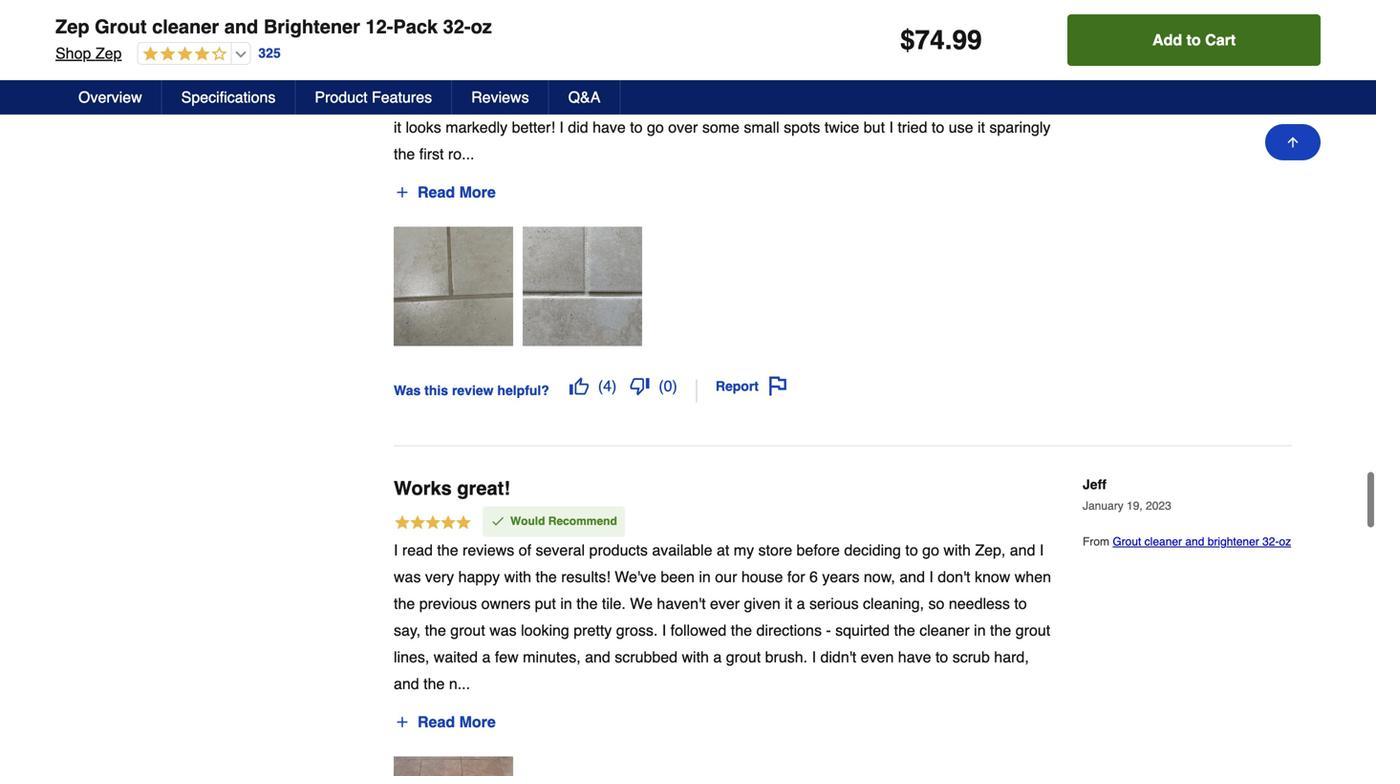 Task type: vqa. For each thing, say whether or not it's contained in the screenshot.
Chevron Up icon
no



Task type: describe. For each thing, give the bounding box(es) containing it.
house
[[741, 507, 783, 525]]

i left didn't
[[812, 588, 816, 605]]

few
[[495, 588, 519, 605]]

the down ever
[[731, 561, 752, 579]]

$ 74 . 99
[[900, 25, 982, 55]]

2 horizontal spatial a
[[797, 534, 805, 552]]

thumb up image
[[569, 316, 588, 335]]

i up the when at the right bottom of page
[[1040, 481, 1044, 498]]

grout
[[95, 16, 147, 38]]

and down lines,
[[394, 614, 419, 632]]

pack
[[393, 16, 438, 38]]

been
[[661, 507, 695, 525]]

january
[[1083, 439, 1124, 452]]

1 horizontal spatial zep
[[95, 44, 122, 62]]

i left 'don't'
[[929, 507, 934, 525]]

2 vertical spatial in
[[974, 561, 986, 579]]

was this review helpful?
[[394, 322, 549, 337]]

was
[[394, 322, 421, 337]]

deciding
[[844, 481, 901, 498]]

the up "have"
[[894, 561, 915, 579]]

results!
[[561, 507, 610, 525]]

99
[[952, 25, 982, 55]]

reviews button
[[452, 80, 549, 115]]

q&a button
[[549, 80, 621, 115]]

waited
[[434, 588, 478, 605]]

the up say,
[[394, 534, 415, 552]]

and down pretty at the bottom left of page
[[585, 588, 610, 605]]

say,
[[394, 561, 421, 579]]

brush.
[[765, 588, 808, 605]]

hard,
[[994, 588, 1029, 605]]

tile.
[[602, 534, 626, 552]]

owners
[[481, 534, 531, 552]]

read
[[402, 481, 433, 498]]

of
[[519, 481, 531, 498]]

product
[[315, 88, 367, 106]]

it
[[785, 534, 792, 552]]

reviews
[[463, 481, 514, 498]]

0 horizontal spatial was
[[394, 507, 421, 525]]

needless
[[949, 534, 1010, 552]]

minutes,
[[523, 588, 581, 605]]

oz
[[471, 16, 492, 38]]

gross.
[[616, 561, 658, 579]]

cleaner inside i read the reviews of several products available at my store before deciding to go with zep, and i was very happy with the results! we've been in our house for 6 years now, and i don't know when the previous owners put in the tile. we haven't ever given it a serious cleaning, so needless to say, the grout was looking pretty gross. i followed the directions - squirted the cleaner in the grout lines, waited a few minutes, and scrubbed with a grout brush. i didn't even have to scrub hard, and the n...
[[920, 561, 970, 579]]

specifications button
[[162, 80, 296, 115]]

plus image
[[395, 124, 410, 139]]

arrow up image
[[1285, 135, 1301, 150]]

very
[[425, 507, 454, 525]]

more for plus image
[[459, 653, 496, 670]]

4
[[603, 317, 612, 334]]

1 horizontal spatial grout
[[726, 588, 761, 605]]

my
[[734, 481, 754, 498]]

4.3 stars image
[[138, 46, 227, 64]]

haven't
[[657, 534, 706, 552]]

january 19, 2023
[[1083, 439, 1171, 452]]

the left "tile."
[[576, 534, 598, 552]]

followed
[[670, 561, 727, 579]]

so
[[928, 534, 945, 552]]

available
[[652, 481, 712, 498]]

the up put
[[536, 507, 557, 525]]

plus image
[[395, 654, 410, 669]]

and down go
[[900, 507, 925, 525]]

i read the reviews of several products available at my store before deciding to go with zep, and i was very happy with the results! we've been in our house for 6 years now, and i don't know when the previous owners put in the tile. we haven't ever given it a serious cleaning, so needless to say, the grout was looking pretty gross. i followed the directions - squirted the cleaner in the grout lines, waited a few minutes, and scrubbed with a grout brush. i didn't even have to scrub hard, and the n...
[[394, 481, 1051, 632]]

q&a
[[568, 88, 600, 106]]

put
[[535, 534, 556, 552]]

to down the when at the right bottom of page
[[1014, 534, 1027, 552]]

at
[[717, 481, 729, 498]]

overview button
[[59, 80, 162, 115]]

directions
[[756, 561, 822, 579]]

when
[[1015, 507, 1051, 525]]

0 horizontal spatial grout
[[450, 561, 485, 579]]

1 horizontal spatial a
[[713, 588, 722, 605]]

helpful?
[[497, 322, 549, 337]]

don't
[[938, 507, 970, 525]]

pretty
[[574, 561, 612, 579]]

we've
[[615, 507, 656, 525]]

for
[[787, 507, 805, 525]]

to left go
[[905, 481, 918, 498]]

2023
[[1146, 439, 1171, 452]]

2 horizontal spatial with
[[944, 481, 971, 498]]

happy
[[458, 507, 500, 525]]

https://photos us.bazaarvoice.com/photo/2/cghvdg86bg93zxm/18aa59c1 82f3 58a1 b7b6 c1a37d3cf961 image
[[394, 166, 513, 285]]

read more for plus icon
[[418, 123, 496, 140]]

serious
[[809, 534, 859, 552]]

even
[[861, 588, 894, 605]]

0 vertical spatial cleaner
[[152, 16, 219, 38]]

thumb down image
[[630, 316, 649, 335]]

zep grout cleaner and brightener 12-pack 32-oz
[[55, 16, 492, 38]]

previous
[[419, 534, 477, 552]]

https://photos us.bazaarvoice.com/photo/2/cghvdg86bg93zxm/fdc361ce ba4c 5707 bcf1 13ef847341ca image
[[394, 696, 513, 777]]

more for plus icon
[[459, 123, 496, 140]]



Task type: locate. For each thing, give the bounding box(es) containing it.
0 vertical spatial more
[[459, 123, 496, 140]]

the left n...
[[423, 614, 445, 632]]

)
[[612, 317, 617, 334]]

given
[[744, 534, 781, 552]]

0 horizontal spatial cleaner
[[152, 16, 219, 38]]

1 read more from the top
[[418, 123, 496, 140]]

0 vertical spatial read more button
[[394, 116, 497, 147]]

read for plus image
[[418, 653, 455, 670]]

cart
[[1205, 31, 1236, 49]]

0 vertical spatial read
[[418, 123, 455, 140]]

review
[[452, 322, 494, 337]]

read more button
[[394, 116, 497, 147], [394, 646, 497, 677]]

1 horizontal spatial cleaner
[[920, 561, 970, 579]]

grout left brush.
[[726, 588, 761, 605]]

ever
[[710, 534, 740, 552]]

the up "hard,"
[[990, 561, 1011, 579]]

overview
[[78, 88, 142, 106]]

read more right plus icon
[[418, 123, 496, 140]]

6
[[809, 507, 818, 525]]

-
[[826, 561, 831, 579]]

products
[[589, 481, 648, 498]]

more
[[459, 123, 496, 140], [459, 653, 496, 670]]

store
[[758, 481, 792, 498]]

from
[[1083, 475, 1113, 488]]

2 horizontal spatial grout
[[1016, 561, 1050, 579]]

the
[[437, 481, 458, 498], [536, 507, 557, 525], [394, 534, 415, 552], [576, 534, 598, 552], [425, 561, 446, 579], [731, 561, 752, 579], [894, 561, 915, 579], [990, 561, 1011, 579], [423, 614, 445, 632]]

1 more from the top
[[459, 123, 496, 140]]

cleaning,
[[863, 534, 924, 552]]

was down owners
[[489, 561, 517, 579]]

1 vertical spatial read more button
[[394, 646, 497, 677]]

to right "have"
[[935, 588, 948, 605]]

read more button down features
[[394, 116, 497, 147]]

features
[[372, 88, 432, 106]]

74
[[915, 25, 945, 55]]

zep down the grout
[[95, 44, 122, 62]]

a right the it
[[797, 534, 805, 552]]

our
[[715, 507, 737, 525]]

several
[[536, 481, 585, 498]]

1 read more button from the top
[[394, 116, 497, 147]]

looking
[[521, 561, 569, 579]]

19,
[[1127, 439, 1143, 452]]

read more for plus image
[[418, 653, 496, 670]]

and up the when at the right bottom of page
[[1010, 481, 1035, 498]]

a down followed
[[713, 588, 722, 605]]

to right add
[[1186, 31, 1201, 49]]

in right put
[[560, 534, 572, 552]]

1 read from the top
[[418, 123, 455, 140]]

with right go
[[944, 481, 971, 498]]

2 vertical spatial with
[[682, 588, 709, 605]]

cleaner
[[152, 16, 219, 38], [920, 561, 970, 579]]

0 vertical spatial read more
[[418, 123, 496, 140]]

zep
[[55, 16, 89, 38], [95, 44, 122, 62]]

read right plus image
[[418, 653, 455, 670]]

to
[[1186, 31, 1201, 49], [905, 481, 918, 498], [1014, 534, 1027, 552], [935, 588, 948, 605]]

add to cart button
[[1068, 14, 1321, 66]]

0 horizontal spatial with
[[504, 507, 531, 525]]

didn't
[[820, 588, 856, 605]]

i
[[394, 481, 398, 498], [1040, 481, 1044, 498], [929, 507, 934, 525], [662, 561, 666, 579], [812, 588, 816, 605]]

2 more from the top
[[459, 653, 496, 670]]

n...
[[449, 614, 470, 632]]

squirted
[[835, 561, 890, 579]]

was down read
[[394, 507, 421, 525]]

0 horizontal spatial zep
[[55, 16, 89, 38]]

( 4 )
[[598, 317, 617, 334]]

0 vertical spatial with
[[944, 481, 971, 498]]

the up very
[[437, 481, 458, 498]]

2 read more button from the top
[[394, 646, 497, 677]]

1 vertical spatial cleaner
[[920, 561, 970, 579]]

1 vertical spatial read more
[[418, 653, 496, 670]]

to inside add to cart button
[[1186, 31, 1201, 49]]

read more
[[418, 123, 496, 140], [418, 653, 496, 670]]

shop zep
[[55, 44, 122, 62]]

more down n...
[[459, 653, 496, 670]]

with
[[944, 481, 971, 498], [504, 507, 531, 525], [682, 588, 709, 605]]

read more down n...
[[418, 653, 496, 670]]

product features button
[[296, 80, 452, 115]]

and
[[224, 16, 258, 38], [1010, 481, 1035, 498], [900, 507, 925, 525], [585, 588, 610, 605], [394, 614, 419, 632]]

in left our
[[699, 507, 711, 525]]

specifications
[[181, 88, 276, 106]]

with down followed
[[682, 588, 709, 605]]

add to cart
[[1153, 31, 1236, 49]]

.
[[945, 25, 952, 55]]

know
[[975, 507, 1010, 525]]

scrubbed
[[615, 588, 678, 605]]

zep up shop
[[55, 16, 89, 38]]

a
[[797, 534, 805, 552], [482, 588, 491, 605], [713, 588, 722, 605]]

more down reviews
[[459, 123, 496, 140]]

lines,
[[394, 588, 429, 605]]

https://photos us.bazaarvoice.com/photo/2/cghvdg86bg93zxm/ddbfe238 3550 5aed ad58 c167a38343b5 image
[[523, 166, 642, 285]]

0 horizontal spatial in
[[560, 534, 572, 552]]

now,
[[864, 507, 895, 525]]

cleaner up 4.3 stars image
[[152, 16, 219, 38]]

zep,
[[975, 481, 1006, 498]]

reviews
[[471, 88, 529, 106]]

with down of
[[504, 507, 531, 525]]

12-
[[366, 16, 393, 38]]

2 horizontal spatial in
[[974, 561, 986, 579]]

have
[[898, 588, 931, 605]]

grout up "hard,"
[[1016, 561, 1050, 579]]

read right plus icon
[[418, 123, 455, 140]]

1 horizontal spatial was
[[489, 561, 517, 579]]

2 read more from the top
[[418, 653, 496, 670]]

325
[[258, 46, 281, 61]]

grout up waited
[[450, 561, 485, 579]]

32-
[[443, 16, 471, 38]]

$
[[900, 25, 915, 55]]

the right say,
[[425, 561, 446, 579]]

1 vertical spatial with
[[504, 507, 531, 525]]

0 vertical spatial zep
[[55, 16, 89, 38]]

add
[[1153, 31, 1182, 49]]

before
[[797, 481, 840, 498]]

product features
[[315, 88, 432, 106]]

1 horizontal spatial in
[[699, 507, 711, 525]]

shop
[[55, 44, 91, 62]]

0 horizontal spatial a
[[482, 588, 491, 605]]

0 vertical spatial in
[[699, 507, 711, 525]]

scrub
[[952, 588, 990, 605]]

grout
[[450, 561, 485, 579], [1016, 561, 1050, 579], [726, 588, 761, 605]]

cleaner down so
[[920, 561, 970, 579]]

1 vertical spatial in
[[560, 534, 572, 552]]

read more button down n...
[[394, 646, 497, 677]]

2 read from the top
[[418, 653, 455, 670]]

in down needless
[[974, 561, 986, 579]]

i left read
[[394, 481, 398, 498]]

1 horizontal spatial with
[[682, 588, 709, 605]]

we
[[630, 534, 653, 552]]

1 vertical spatial zep
[[95, 44, 122, 62]]

0 vertical spatial was
[[394, 507, 421, 525]]

years
[[822, 507, 860, 525]]

1 vertical spatial was
[[489, 561, 517, 579]]

brightener
[[264, 16, 360, 38]]

read for plus icon
[[418, 123, 455, 140]]

go
[[922, 481, 939, 498]]

1 vertical spatial read
[[418, 653, 455, 670]]

i right gross.
[[662, 561, 666, 579]]

1 vertical spatial more
[[459, 653, 496, 670]]

this
[[424, 322, 448, 337]]

(
[[598, 317, 603, 334]]

and up 4.3 stars image
[[224, 16, 258, 38]]

a left few
[[482, 588, 491, 605]]



